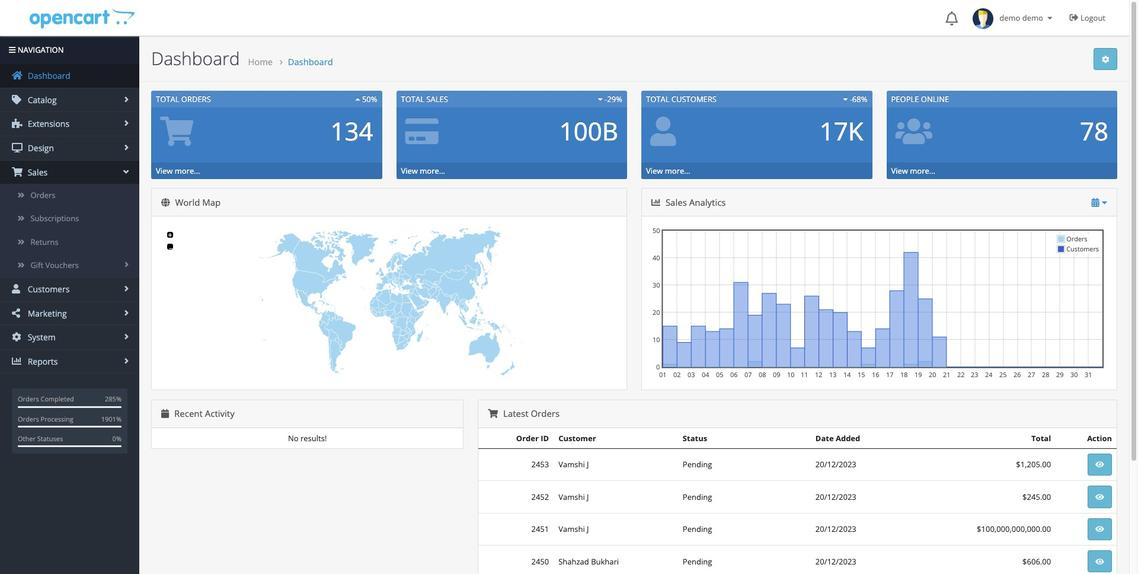 Task type: describe. For each thing, give the bounding box(es) containing it.
50
[[653, 226, 660, 235]]

view for 100b
[[401, 166, 418, 176]]

13
[[830, 370, 837, 379]]

68%
[[853, 94, 868, 104]]

action
[[1088, 433, 1113, 443]]

2453
[[532, 459, 549, 470]]

dashboard inside dashboard link
[[26, 70, 71, 81]]

developer setting image
[[1102, 56, 1110, 63]]

navigation
[[16, 44, 64, 55]]

0 vertical spatial sales
[[427, 94, 448, 104]]

caret down image right calendar alt icon
[[1102, 198, 1108, 207]]

sales link
[[0, 160, 139, 184]]

1 vertical spatial 20
[[929, 370, 937, 379]]

$100,000,000,000.00
[[978, 524, 1052, 535]]

view more... for 134
[[156, 166, 200, 176]]

gift vouchers
[[30, 260, 79, 270]]

gift vouchers link
[[0, 254, 139, 277]]

map
[[202, 196, 221, 208]]

2452
[[532, 492, 549, 502]]

puzzle piece image
[[12, 119, 23, 128]]

returns
[[30, 236, 59, 247]]

online
[[922, 94, 950, 104]]

orders link
[[0, 184, 139, 207]]

2 demo from the left
[[1023, 12, 1044, 23]]

catalog
[[26, 94, 57, 105]]

29%
[[608, 94, 623, 104]]

bukhari
[[591, 556, 619, 567]]

recent activity
[[172, 408, 235, 419]]

1 horizontal spatial 10
[[788, 370, 795, 379]]

orders completed
[[18, 395, 74, 403]]

j for 2453
[[587, 459, 589, 470]]

04
[[702, 370, 710, 379]]

globe image
[[161, 198, 170, 207]]

chart bar image inside reports link
[[12, 356, 23, 366]]

23
[[972, 370, 979, 379]]

latest orders
[[501, 408, 560, 419]]

share alt image
[[12, 308, 23, 318]]

0 horizontal spatial 20
[[653, 308, 660, 317]]

bars image
[[9, 46, 16, 54]]

view image for $245.00
[[1096, 493, 1105, 501]]

08
[[759, 370, 767, 379]]

14
[[844, 370, 851, 379]]

09
[[773, 370, 781, 379]]

0
[[657, 362, 660, 371]]

j for 2451
[[587, 524, 589, 535]]

50%
[[360, 94, 378, 104]]

03
[[688, 370, 695, 379]]

$245.00
[[1023, 492, 1052, 502]]

processing
[[41, 414, 73, 423]]

other statuses
[[18, 434, 63, 443]]

pending for 2451
[[683, 524, 712, 535]]

$606.00
[[1023, 556, 1052, 567]]

opencart image
[[28, 7, 135, 29]]

people online
[[892, 94, 950, 104]]

more... for 78
[[911, 166, 936, 176]]

shahzad bukhari
[[559, 556, 619, 567]]

subscriptions link
[[0, 207, 139, 230]]

- for 17k
[[850, 94, 853, 104]]

0 vertical spatial chart bar image
[[652, 198, 661, 207]]

2450
[[532, 556, 549, 567]]

1 horizontal spatial dashboard link
[[288, 56, 333, 68]]

added
[[836, 433, 861, 443]]

vamshi j for 2451
[[559, 524, 589, 535]]

orders processing
[[18, 414, 73, 423]]

date
[[816, 433, 834, 443]]

order id
[[517, 433, 549, 443]]

24
[[986, 370, 993, 379]]

caret down image inside demo demo link
[[1046, 14, 1055, 22]]

user image
[[12, 284, 23, 294]]

05
[[716, 370, 724, 379]]

calendar alt image
[[1092, 198, 1100, 207]]

no
[[288, 433, 299, 443]]

status
[[683, 433, 708, 443]]

sign out alt image
[[1070, 13, 1079, 22]]

285%
[[105, 395, 122, 403]]

returns link
[[0, 230, 139, 254]]

view more... link for 134
[[156, 166, 200, 176]]

home link
[[248, 56, 273, 68]]

tag image
[[12, 95, 23, 104]]

caret down image left the 68%
[[844, 95, 848, 103]]

activity
[[205, 408, 235, 419]]

world map
[[173, 196, 221, 208]]

order
[[517, 433, 539, 443]]

0 vertical spatial 30
[[653, 281, 660, 289]]

+
[[168, 230, 172, 240]]

2451
[[532, 524, 549, 535]]

total customers
[[647, 94, 717, 104]]

cog image
[[12, 332, 23, 342]]

view for 78
[[892, 166, 909, 176]]

shahzad
[[559, 556, 589, 567]]

total sales
[[401, 94, 448, 104]]

view for 134
[[156, 166, 173, 176]]

bell image
[[946, 11, 959, 26]]

- for 100b
[[605, 94, 608, 104]]

more... for 100b
[[420, 166, 445, 176]]

78
[[1081, 114, 1109, 148]]



Task type: locate. For each thing, give the bounding box(es) containing it.
0 vertical spatial view image
[[1096, 461, 1105, 469]]

extensions link
[[0, 112, 139, 136]]

latest
[[504, 408, 529, 419]]

sales
[[427, 94, 448, 104], [26, 166, 48, 178], [666, 196, 687, 208]]

caret up image
[[356, 95, 360, 103]]

demo demo
[[994, 12, 1046, 23]]

0 vertical spatial j
[[587, 459, 589, 470]]

2 - from the left
[[850, 94, 853, 104]]

0 vertical spatial view image
[[1096, 493, 1105, 501]]

1 vertical spatial 10
[[788, 370, 795, 379]]

1 vertical spatial 30
[[1071, 370, 1079, 379]]

0 horizontal spatial dashboard
[[26, 70, 71, 81]]

marketing link
[[0, 302, 139, 325]]

system
[[26, 332, 56, 343]]

-
[[605, 94, 608, 104], [850, 94, 853, 104]]

4 more... from the left
[[911, 166, 936, 176]]

other
[[18, 434, 36, 443]]

0 horizontal spatial 10
[[653, 335, 660, 344]]

2 view more... link from the left
[[401, 166, 445, 176]]

dashboard link up catalog link
[[0, 64, 139, 88]]

2 pending from the top
[[683, 492, 712, 502]]

view more... for 100b
[[401, 166, 445, 176]]

view image for $606.00
[[1096, 558, 1105, 566]]

1 vertical spatial view image
[[1096, 558, 1105, 566]]

demo demo image
[[973, 8, 994, 29]]

0 vertical spatial 20
[[653, 308, 660, 317]]

07
[[745, 370, 752, 379]]

shopping cart image for latest orders
[[488, 409, 498, 418]]

pending for 2453
[[683, 459, 712, 470]]

2 vertical spatial j
[[587, 524, 589, 535]]

view more... link for 100b
[[401, 166, 445, 176]]

id
[[541, 433, 549, 443]]

30
[[653, 281, 660, 289], [1071, 370, 1079, 379]]

1 horizontal spatial dashboard
[[151, 46, 240, 71]]

pending for 2452
[[683, 492, 712, 502]]

vamshi j for 2452
[[559, 492, 589, 502]]

vamshi
[[559, 459, 585, 470], [559, 492, 585, 502], [559, 524, 585, 535]]

0 horizontal spatial customers
[[26, 283, 70, 295]]

2 vertical spatial customers
[[26, 283, 70, 295]]

dashboard up catalog
[[26, 70, 71, 81]]

0 horizontal spatial -
[[605, 94, 608, 104]]

design link
[[0, 136, 139, 160]]

2 horizontal spatial sales
[[666, 196, 687, 208]]

shopping cart image left latest at the bottom
[[488, 409, 498, 418]]

j down the customer
[[587, 459, 589, 470]]

30 left 31
[[1071, 370, 1079, 379]]

caret down image left 29%
[[598, 95, 603, 103]]

1 vamshi j from the top
[[559, 459, 589, 470]]

10 up 0
[[653, 335, 660, 344]]

1 more... from the left
[[175, 166, 200, 176]]

1 horizontal spatial 30
[[1071, 370, 1079, 379]]

dashboard link
[[288, 56, 333, 68], [0, 64, 139, 88]]

0 horizontal spatial sales
[[26, 166, 48, 178]]

30 down the 40
[[653, 281, 660, 289]]

1 horizontal spatial demo
[[1023, 12, 1044, 23]]

26
[[1014, 370, 1022, 379]]

0 vertical spatial customers
[[672, 94, 717, 104]]

0 horizontal spatial demo
[[1000, 12, 1021, 23]]

view image for $1,205.00
[[1096, 461, 1105, 469]]

vamshi for 2451
[[559, 524, 585, 535]]

31
[[1085, 370, 1093, 379]]

2 view image from the top
[[1096, 526, 1105, 533]]

dashboard right home link
[[288, 56, 333, 68]]

logout
[[1081, 12, 1106, 23]]

view more... for 78
[[892, 166, 936, 176]]

1 horizontal spatial shopping cart image
[[488, 409, 498, 418]]

2 vertical spatial vamshi j
[[559, 524, 589, 535]]

j for 2452
[[587, 492, 589, 502]]

chart bar image down the 'cog' icon
[[12, 356, 23, 366]]

recent
[[174, 408, 203, 419]]

16
[[872, 370, 880, 379]]

1 j from the top
[[587, 459, 589, 470]]

gift
[[30, 260, 43, 270]]

view image
[[1096, 493, 1105, 501], [1096, 558, 1105, 566]]

reports
[[26, 356, 58, 367]]

view more... link for 78
[[892, 166, 936, 176]]

shopping cart image
[[12, 167, 23, 176], [488, 409, 498, 418]]

2 vertical spatial vamshi
[[559, 524, 585, 535]]

22
[[958, 370, 965, 379]]

1 vertical spatial j
[[587, 492, 589, 502]]

date added
[[816, 433, 861, 443]]

vamshi j down the customer
[[559, 459, 589, 470]]

3 more... from the left
[[665, 166, 691, 176]]

1 view from the left
[[156, 166, 173, 176]]

1 vertical spatial vamshi
[[559, 492, 585, 502]]

0 vertical spatial vamshi j
[[559, 459, 589, 470]]

total for 17k
[[647, 94, 670, 104]]

caret down image left sign out alt image
[[1046, 14, 1055, 22]]

2 vamshi j from the top
[[559, 492, 589, 502]]

shopping cart image inside sales link
[[12, 167, 23, 176]]

demo
[[1000, 12, 1021, 23], [1023, 12, 1044, 23]]

18
[[901, 370, 908, 379]]

2 horizontal spatial customers
[[1067, 244, 1100, 253]]

3 view from the left
[[647, 166, 663, 176]]

1 horizontal spatial sales
[[427, 94, 448, 104]]

25
[[1000, 370, 1007, 379]]

2 horizontal spatial dashboard
[[288, 56, 333, 68]]

sales analytics
[[664, 196, 726, 208]]

4 view more... from the left
[[892, 166, 936, 176]]

statuses
[[37, 434, 63, 443]]

- up 17k
[[850, 94, 853, 104]]

system link
[[0, 326, 139, 349]]

design
[[26, 142, 54, 154]]

1901%
[[101, 414, 122, 423]]

0 vertical spatial 10
[[653, 335, 660, 344]]

demo left sign out alt image
[[1023, 12, 1044, 23]]

20/12/2023
[[816, 459, 857, 470], [816, 492, 857, 502], [816, 524, 857, 535], [816, 556, 857, 567]]

4 pending from the top
[[683, 556, 712, 567]]

15
[[858, 370, 866, 379]]

2 view more... from the left
[[401, 166, 445, 176]]

20/12/2023 for $1,205.00
[[816, 459, 857, 470]]

3 view more... link from the left
[[647, 166, 691, 176]]

pending
[[683, 459, 712, 470], [683, 492, 712, 502], [683, 524, 712, 535], [683, 556, 712, 567]]

+ −
[[168, 230, 173, 254]]

total for 100b
[[401, 94, 425, 104]]

1 vertical spatial shopping cart image
[[488, 409, 498, 418]]

3 pending from the top
[[683, 524, 712, 535]]

02
[[674, 370, 681, 379]]

1 view more... link from the left
[[156, 166, 200, 176]]

vamshi for 2453
[[559, 459, 585, 470]]

people
[[892, 94, 920, 104]]

no results!
[[288, 433, 327, 443]]

06
[[731, 370, 738, 379]]

j right 2452
[[587, 492, 589, 502]]

3 vamshi j from the top
[[559, 524, 589, 535]]

catalog link
[[0, 88, 139, 112]]

1 vamshi from the top
[[559, 459, 585, 470]]

4 20/12/2023 from the top
[[816, 556, 857, 567]]

1 vertical spatial sales
[[26, 166, 48, 178]]

demo right 'demo demo' 'icon'
[[1000, 12, 1021, 23]]

100b
[[560, 114, 619, 148]]

view more...
[[156, 166, 200, 176], [401, 166, 445, 176], [647, 166, 691, 176], [892, 166, 936, 176]]

0 horizontal spatial 30
[[653, 281, 660, 289]]

2 vertical spatial sales
[[666, 196, 687, 208]]

pending for 2450
[[683, 556, 712, 567]]

vamshi j up shahzad
[[559, 524, 589, 535]]

0 vertical spatial shopping cart image
[[12, 167, 23, 176]]

desktop image
[[12, 143, 23, 152]]

1 vertical spatial view image
[[1096, 526, 1105, 533]]

1 vertical spatial chart bar image
[[12, 356, 23, 366]]

calendar image
[[161, 409, 169, 418]]

20 down the 40
[[653, 308, 660, 317]]

1 20/12/2023 from the top
[[816, 459, 857, 470]]

1 view image from the top
[[1096, 461, 1105, 469]]

total for 134
[[156, 94, 179, 104]]

4 view more... link from the left
[[892, 166, 936, 176]]

shopping cart image for sales
[[12, 167, 23, 176]]

2 j from the top
[[587, 492, 589, 502]]

1 demo from the left
[[1000, 12, 1021, 23]]

2 view image from the top
[[1096, 558, 1105, 566]]

vamshi right 2452
[[559, 492, 585, 502]]

134
[[331, 114, 373, 148]]

2 vamshi from the top
[[559, 492, 585, 502]]

home image
[[12, 71, 23, 80]]

customer
[[559, 433, 596, 443]]

shopping cart image down desktop image
[[12, 167, 23, 176]]

vamshi down the customer
[[559, 459, 585, 470]]

-68%
[[848, 94, 868, 104]]

logout link
[[1061, 0, 1118, 36]]

3 j from the top
[[587, 524, 589, 535]]

view more... for 17k
[[647, 166, 691, 176]]

40
[[653, 253, 660, 262]]

2 view from the left
[[401, 166, 418, 176]]

world
[[175, 196, 200, 208]]

1 horizontal spatial customers
[[672, 94, 717, 104]]

- up 100b on the top of page
[[605, 94, 608, 104]]

vamshi j for 2453
[[559, 459, 589, 470]]

21
[[944, 370, 951, 379]]

17
[[887, 370, 894, 379]]

01
[[660, 370, 667, 379]]

chart bar image
[[652, 198, 661, 207], [12, 356, 23, 366]]

sales for sales
[[26, 166, 48, 178]]

3 view more... from the left
[[647, 166, 691, 176]]

$1,205.00
[[1017, 459, 1052, 470]]

2 20/12/2023 from the top
[[816, 492, 857, 502]]

1 view more... from the left
[[156, 166, 200, 176]]

2 more... from the left
[[420, 166, 445, 176]]

j up shahzad bukhari
[[587, 524, 589, 535]]

dashboard link right home link
[[288, 56, 333, 68]]

17k
[[820, 114, 864, 148]]

10 left 11
[[788, 370, 795, 379]]

marketing
[[26, 308, 67, 319]]

29
[[1057, 370, 1064, 379]]

chart bar image up 50
[[652, 198, 661, 207]]

view image
[[1096, 461, 1105, 469], [1096, 526, 1105, 533]]

−
[[169, 243, 173, 254]]

analytics
[[690, 196, 726, 208]]

caret down image
[[1046, 14, 1055, 22], [598, 95, 603, 103], [844, 95, 848, 103], [1102, 198, 1108, 207]]

27
[[1028, 370, 1036, 379]]

dashboard up total orders
[[151, 46, 240, 71]]

view for 17k
[[647, 166, 663, 176]]

3 20/12/2023 from the top
[[816, 524, 857, 535]]

1 vertical spatial vamshi j
[[559, 492, 589, 502]]

vamshi for 2452
[[559, 492, 585, 502]]

more... for 17k
[[665, 166, 691, 176]]

total orders
[[156, 94, 211, 104]]

4 view from the left
[[892, 166, 909, 176]]

completed
[[41, 395, 74, 403]]

1 view image from the top
[[1096, 493, 1105, 501]]

vamshi right 2451
[[559, 524, 585, 535]]

view image for $100,000,000,000.00
[[1096, 526, 1105, 533]]

view more... link for 17k
[[647, 166, 691, 176]]

reports link
[[0, 350, 139, 373]]

-29%
[[603, 94, 623, 104]]

customers link
[[0, 278, 139, 301]]

extensions
[[26, 118, 69, 130]]

customers
[[672, 94, 717, 104], [1067, 244, 1100, 253], [26, 283, 70, 295]]

19
[[915, 370, 923, 379]]

0 horizontal spatial dashboard link
[[0, 64, 139, 88]]

demo demo link
[[967, 0, 1061, 36]]

home
[[248, 56, 273, 68]]

1 horizontal spatial 20
[[929, 370, 937, 379]]

more...
[[175, 166, 200, 176], [420, 166, 445, 176], [665, 166, 691, 176], [911, 166, 936, 176]]

0 horizontal spatial shopping cart image
[[12, 167, 23, 176]]

28
[[1043, 370, 1050, 379]]

sales for sales analytics
[[666, 196, 687, 208]]

20/12/2023 for $100,000,000,000.00
[[816, 524, 857, 535]]

20/12/2023 for $245.00
[[816, 492, 857, 502]]

1 horizontal spatial chart bar image
[[652, 198, 661, 207]]

20 right 19
[[929, 370, 937, 379]]

vamshi j right 2452
[[559, 492, 589, 502]]

more... for 134
[[175, 166, 200, 176]]

0 vertical spatial vamshi
[[559, 459, 585, 470]]

3 vamshi from the top
[[559, 524, 585, 535]]

1 vertical spatial customers
[[1067, 244, 1100, 253]]

20/12/2023 for $606.00
[[816, 556, 857, 567]]

1 - from the left
[[605, 94, 608, 104]]

1 pending from the top
[[683, 459, 712, 470]]

0%
[[112, 434, 122, 443]]

1 horizontal spatial -
[[850, 94, 853, 104]]

0 horizontal spatial chart bar image
[[12, 356, 23, 366]]



Task type: vqa. For each thing, say whether or not it's contained in the screenshot.


